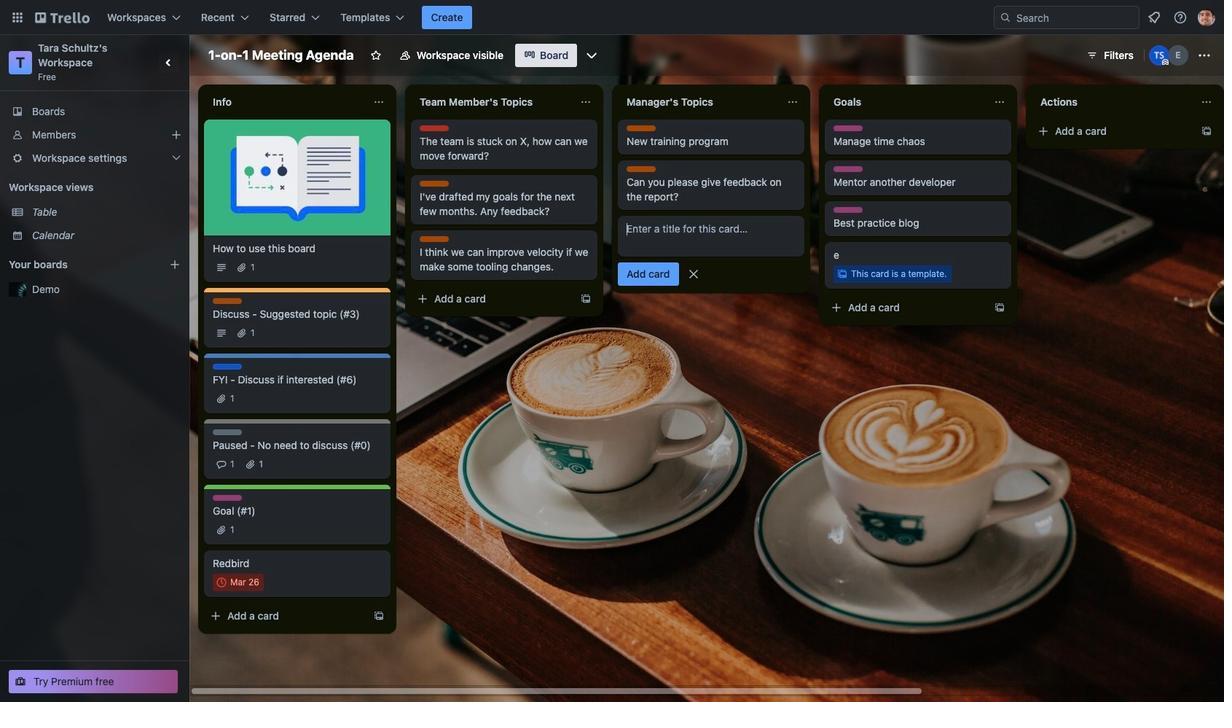 Task type: describe. For each thing, give the bounding box(es) containing it.
1 horizontal spatial create from template… image
[[994, 302, 1006, 314]]

tara schultz (taraschultz7) image
[[1150, 45, 1170, 66]]

show menu image
[[1198, 48, 1212, 63]]

0 notifications image
[[1146, 9, 1164, 26]]

0 horizontal spatial create from template… image
[[580, 293, 592, 305]]

0 horizontal spatial create from template… image
[[373, 610, 385, 622]]

Search field
[[994, 6, 1140, 29]]

this member is an admin of this board. image
[[1163, 59, 1169, 66]]

back to home image
[[35, 6, 90, 29]]

color: blue, title: "fyi" element
[[213, 364, 242, 370]]

workspace navigation collapse icon image
[[159, 52, 179, 73]]

Enter a title for this card… text field
[[618, 216, 805, 257]]



Task type: locate. For each thing, give the bounding box(es) containing it.
open information menu image
[[1174, 10, 1188, 25]]

customize views image
[[585, 48, 599, 63]]

james peterson (jamespeterson93) image
[[1199, 9, 1216, 26]]

1 vertical spatial create from template… image
[[373, 610, 385, 622]]

color: pink, title: "goal" element
[[834, 125, 863, 131], [834, 166, 863, 172], [834, 207, 863, 213], [213, 495, 242, 501]]

add board image
[[169, 259, 181, 270]]

create from template… image
[[1202, 125, 1213, 137], [373, 610, 385, 622]]

Board name text field
[[201, 44, 361, 67]]

0 vertical spatial create from template… image
[[1202, 125, 1213, 137]]

create from template… image
[[580, 293, 592, 305], [994, 302, 1006, 314]]

primary element
[[0, 0, 1225, 35]]

star or unstar board image
[[370, 50, 382, 61]]

color: black, title: "paused" element
[[213, 429, 242, 435]]

None text field
[[204, 90, 367, 114]]

ethanhunt1 (ethanhunt117) image
[[1169, 45, 1189, 66]]

None text field
[[411, 90, 575, 114], [618, 90, 782, 114], [825, 90, 989, 114], [1032, 90, 1196, 114], [411, 90, 575, 114], [618, 90, 782, 114], [825, 90, 989, 114], [1032, 90, 1196, 114]]

your boards with 1 items element
[[9, 256, 147, 273]]

search image
[[1000, 12, 1012, 23]]

cancel image
[[686, 267, 701, 281]]

color: red, title: "blocker" element
[[420, 125, 449, 131]]

1 horizontal spatial create from template… image
[[1202, 125, 1213, 137]]

None checkbox
[[213, 574, 264, 591]]

color: orange, title: "discuss" element
[[627, 125, 656, 131], [627, 166, 656, 172], [420, 181, 449, 187], [420, 236, 449, 242], [213, 298, 242, 304]]



Task type: vqa. For each thing, say whether or not it's contained in the screenshot.
Workspace navigation collapse icon
yes



